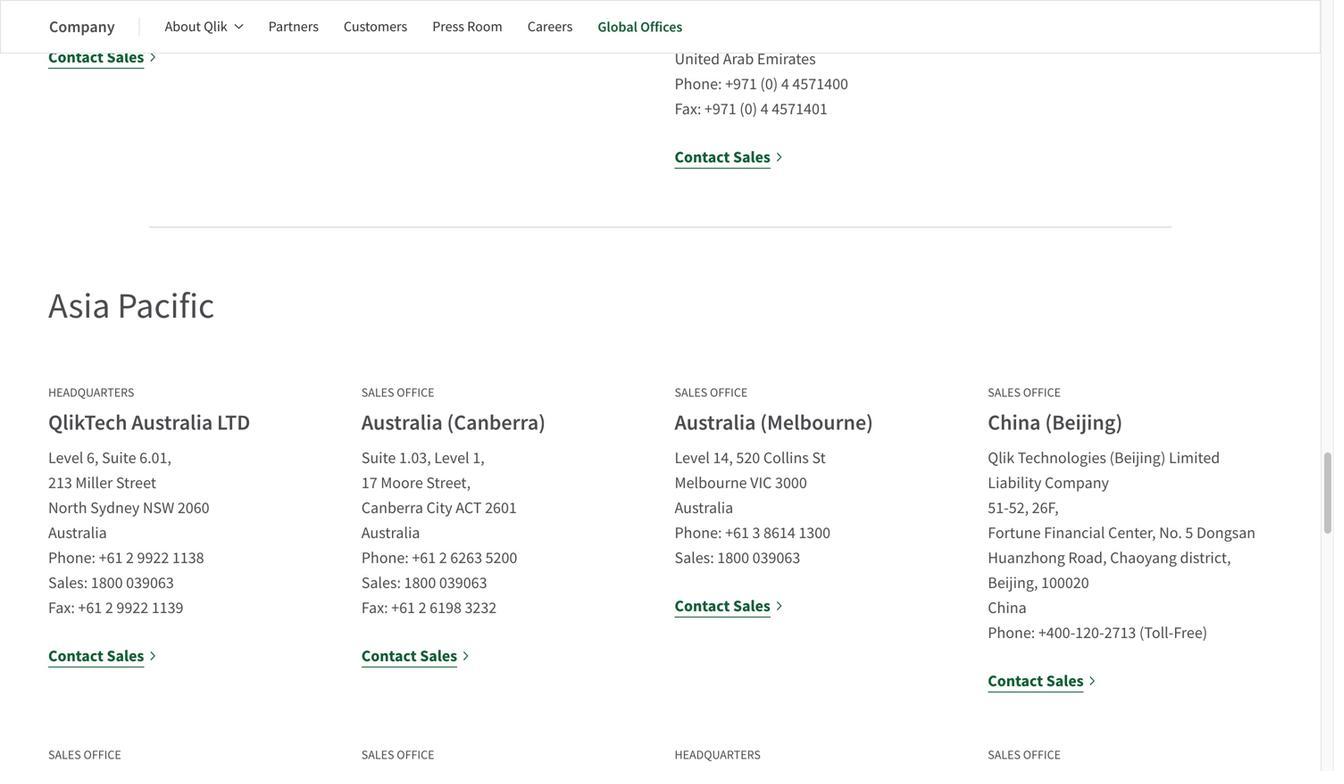 Task type: locate. For each thing, give the bounding box(es) containing it.
1 china from the top
[[988, 409, 1041, 437]]

1 horizontal spatial qlik
[[988, 448, 1015, 469]]

nsw
[[143, 498, 174, 519]]

1 vertical spatial +971
[[705, 99, 737, 119]]

phone: down canberra
[[362, 548, 409, 569]]

fax: inside 'suite 1.03, level 1, 17 moore street, canberra city act 2601 australia phone: +61 2 6263 5200 sales: 1800 039063 fax: +61 2 6198 3232'
[[362, 598, 388, 619]]

0 horizontal spatial qlik
[[204, 17, 228, 36]]

level for level 14, 520 collins st melbourne vic 3000 australia phone: +61 3 8614 1300 sales: 1800 039063
[[675, 448, 710, 469]]

0 horizontal spatial company
[[49, 16, 115, 38]]

pacific
[[117, 284, 215, 329]]

1 horizontal spatial 1800
[[404, 573, 436, 594]]

company menu bar
[[49, 5, 708, 48]]

china down beijing, at the right bottom of the page
[[988, 598, 1027, 619]]

+61 left 3
[[726, 523, 750, 544]]

039063 inside level 6, suite 6.01, 213 miller street north sydney nsw 2060 australia phone: +61 2 9922 1138 sales: 1800 039063 fax: +61 2 9922 1139
[[126, 573, 174, 594]]

level
[[48, 448, 83, 469], [434, 448, 470, 469], [675, 448, 710, 469]]

contact sales
[[362, 22, 458, 43], [48, 47, 144, 68], [675, 147, 771, 168], [675, 596, 771, 617], [48, 646, 144, 668], [362, 646, 458, 668], [988, 671, 1084, 693]]

fortune
[[988, 523, 1041, 544]]

0 vertical spatial +971
[[726, 74, 758, 94]]

headquarters
[[48, 385, 134, 401], [675, 748, 761, 764]]

phone: inside qlik technologies (beijing) limited liability company 51-52, 26f, fortune financial center, no. 5 dongsan huanzhong road, chaoyang district, beijing, 100020 china phone: +400-120-2713 (toll-free)
[[988, 623, 1036, 644]]

suite up 17
[[362, 448, 396, 469]]

contact sales link for sales office australia (melbourne)
[[675, 594, 784, 619]]

level inside level 14, 520 collins st melbourne vic 3000 australia phone: +61 3 8614 1300 sales: 1800 039063
[[675, 448, 710, 469]]

australia down canberra
[[362, 523, 420, 544]]

sales: inside level 6, suite 6.01, 213 miller street north sydney nsw 2060 australia phone: +61 2 9922 1138 sales: 1800 039063 fax: +61 2 9922 1139
[[48, 573, 88, 594]]

phone:
[[675, 74, 722, 94], [675, 523, 722, 544], [48, 548, 96, 569], [362, 548, 409, 569], [988, 623, 1036, 644]]

1 vertical spatial company
[[1045, 473, 1110, 494]]

0 vertical spatial (0)
[[761, 74, 778, 94]]

2
[[126, 548, 134, 569], [439, 548, 447, 569], [105, 598, 113, 619], [419, 598, 427, 619]]

1800 inside level 14, 520 collins st melbourne vic 3000 australia phone: +61 3 8614 1300 sales: 1800 039063
[[718, 548, 750, 569]]

(beijing)
[[1046, 409, 1123, 437], [1110, 448, 1166, 469]]

suite
[[102, 448, 136, 469], [362, 448, 396, 469]]

(0)
[[761, 74, 778, 94], [740, 99, 758, 119]]

financial
[[1045, 523, 1106, 544]]

australia down north
[[48, 523, 107, 544]]

level left 14,
[[675, 448, 710, 469]]

canberra
[[362, 498, 423, 519]]

phone: inside level 6, suite 6.01, 213 miller street north sydney nsw 2060 australia phone: +61 2 9922 1138 sales: 1800 039063 fax: +61 2 9922 1139
[[48, 548, 96, 569]]

street
[[116, 473, 156, 494]]

520
[[737, 448, 761, 469]]

qlik up liability
[[988, 448, 1015, 469]]

phone: down the melbourne
[[675, 523, 722, 544]]

1 horizontal spatial level
[[434, 448, 470, 469]]

fax: inside level 6, suite 6.01, 213 miller street north sydney nsw 2060 australia phone: +61 2 9922 1138 sales: 1800 039063 fax: +61 2 9922 1139
[[48, 598, 75, 619]]

4
[[782, 74, 790, 94], [761, 99, 769, 119]]

sales office
[[48, 748, 121, 764], [362, 748, 435, 764], [988, 748, 1061, 764]]

+61 down 'sydney'
[[99, 548, 123, 569]]

1800 down the melbourne
[[718, 548, 750, 569]]

sales: down the melbourne
[[675, 548, 715, 569]]

2 horizontal spatial level
[[675, 448, 710, 469]]

room
[[467, 17, 503, 36]]

sales inside sales office china (beijing)
[[988, 385, 1021, 401]]

office inside sales office australia (canberra)
[[397, 385, 435, 401]]

0 vertical spatial 4
[[782, 74, 790, 94]]

5200
[[486, 548, 518, 569]]

6198
[[430, 598, 462, 619]]

contact sales for sales office australia (canberra)
[[362, 646, 458, 668]]

2060
[[178, 498, 210, 519]]

qliktech
[[48, 409, 127, 437]]

australia up 14,
[[675, 409, 756, 437]]

contact sales link for sales office china (beijing)
[[988, 669, 1098, 694]]

1 level from the left
[[48, 448, 83, 469]]

sales: for australia (canberra)
[[362, 573, 401, 594]]

collins
[[764, 448, 809, 469]]

contact for fax: +971 (0) 4 4571401
[[675, 147, 730, 168]]

1 horizontal spatial headquarters
[[675, 748, 761, 764]]

sales inside sales office australia (melbourne)
[[675, 385, 708, 401]]

4571400
[[793, 74, 849, 94]]

0 horizontal spatial level
[[48, 448, 83, 469]]

1800 inside 'suite 1.03, level 1, 17 moore street, canberra city act 2601 australia phone: +61 2 6263 5200 sales: 1800 039063 fax: +61 2 6198 3232'
[[404, 573, 436, 594]]

contact for sales office china (beijing)
[[988, 671, 1044, 693]]

contact sales for sales office china (beijing)
[[988, 671, 1084, 693]]

contact
[[362, 22, 417, 43], [48, 47, 104, 68], [675, 147, 730, 168], [675, 596, 730, 617], [48, 646, 104, 668], [362, 646, 417, 668], [988, 671, 1044, 693]]

2 horizontal spatial 039063
[[753, 548, 801, 569]]

china inside qlik technologies (beijing) limited liability company 51-52, 26f, fortune financial center, no. 5 dongsan huanzhong road, chaoyang district, beijing, 100020 china phone: +400-120-2713 (toll-free)
[[988, 598, 1027, 619]]

0 horizontal spatial sales:
[[48, 573, 88, 594]]

1 sales office from the left
[[48, 748, 121, 764]]

4571401
[[772, 99, 828, 119]]

2 suite from the left
[[362, 448, 396, 469]]

2713
[[1105, 623, 1137, 644]]

0 horizontal spatial suite
[[102, 448, 136, 469]]

contact for sales office australia (canberra)
[[362, 646, 417, 668]]

china up technologies
[[988, 409, 1041, 437]]

1 horizontal spatial fax:
[[362, 598, 388, 619]]

9922 left 1139
[[116, 598, 148, 619]]

moore
[[381, 473, 423, 494]]

26f,
[[1033, 498, 1059, 519]]

sales: down canberra
[[362, 573, 401, 594]]

suite inside level 6, suite 6.01, 213 miller street north sydney nsw 2060 australia phone: +61 2 9922 1138 sales: 1800 039063 fax: +61 2 9922 1139
[[102, 448, 136, 469]]

0 horizontal spatial headquarters
[[48, 385, 134, 401]]

1 horizontal spatial company
[[1045, 473, 1110, 494]]

0 horizontal spatial 4
[[761, 99, 769, 119]]

suite right 6,
[[102, 448, 136, 469]]

headquarters inside headquarters qliktech australia ltd
[[48, 385, 134, 401]]

1 vertical spatial qlik
[[988, 448, 1015, 469]]

level up street,
[[434, 448, 470, 469]]

1 horizontal spatial (0)
[[761, 74, 778, 94]]

china inside sales office china (beijing)
[[988, 409, 1041, 437]]

8614
[[764, 523, 796, 544]]

sales:
[[675, 548, 715, 569], [48, 573, 88, 594], [362, 573, 401, 594]]

company
[[49, 16, 115, 38], [1045, 473, 1110, 494]]

0 horizontal spatial fax:
[[48, 598, 75, 619]]

0 vertical spatial company
[[49, 16, 115, 38]]

sales
[[420, 22, 458, 43], [107, 47, 144, 68], [734, 147, 771, 168], [362, 385, 394, 401], [675, 385, 708, 401], [988, 385, 1021, 401], [734, 596, 771, 617], [107, 646, 144, 668], [420, 646, 458, 668], [1047, 671, 1084, 693], [48, 748, 81, 764], [362, 748, 394, 764], [988, 748, 1021, 764]]

road,
[[1069, 548, 1107, 569]]

careers link
[[528, 5, 573, 48]]

sales: inside level 14, 520 collins st melbourne vic 3000 australia phone: +61 3 8614 1300 sales: 1800 039063
[[675, 548, 715, 569]]

melbourne
[[675, 473, 748, 494]]

1 horizontal spatial 039063
[[440, 573, 487, 594]]

1,
[[473, 448, 485, 469]]

14,
[[713, 448, 733, 469]]

2 level from the left
[[434, 448, 470, 469]]

0 vertical spatial headquarters
[[48, 385, 134, 401]]

fax: for australia (canberra)
[[362, 598, 388, 619]]

039063 inside 'suite 1.03, level 1, 17 moore street, canberra city act 2601 australia phone: +61 2 6263 5200 sales: 1800 039063 fax: +61 2 6198 3232'
[[440, 573, 487, 594]]

sales: inside 'suite 1.03, level 1, 17 moore street, canberra city act 2601 australia phone: +61 2 6263 5200 sales: 1800 039063 fax: +61 2 6198 3232'
[[362, 573, 401, 594]]

press room
[[433, 17, 503, 36]]

level inside level 6, suite 6.01, 213 miller street north sydney nsw 2060 australia phone: +61 2 9922 1138 sales: 1800 039063 fax: +61 2 9922 1139
[[48, 448, 83, 469]]

contact sales for fax: +971 (0) 4 4571401
[[675, 147, 771, 168]]

2 china from the top
[[988, 598, 1027, 619]]

1800 inside level 6, suite 6.01, 213 miller street north sydney nsw 2060 australia phone: +61 2 9922 1138 sales: 1800 039063 fax: +61 2 9922 1139
[[91, 573, 123, 594]]

australia
[[132, 409, 213, 437], [362, 409, 443, 437], [675, 409, 756, 437], [675, 498, 734, 519], [48, 523, 107, 544], [362, 523, 420, 544]]

australia inside 'suite 1.03, level 1, 17 moore street, canberra city act 2601 australia phone: +61 2 6263 5200 sales: 1800 039063 fax: +61 2 6198 3232'
[[362, 523, 420, 544]]

(0) down emirates
[[761, 74, 778, 94]]

+971
[[726, 74, 758, 94], [705, 99, 737, 119]]

1 suite from the left
[[102, 448, 136, 469]]

qlik right about
[[204, 17, 228, 36]]

1 horizontal spatial sales office
[[362, 748, 435, 764]]

0 horizontal spatial 039063
[[126, 573, 174, 594]]

2 horizontal spatial sales:
[[675, 548, 715, 569]]

1 vertical spatial china
[[988, 598, 1027, 619]]

0 vertical spatial china
[[988, 409, 1041, 437]]

0 horizontal spatial 1800
[[91, 573, 123, 594]]

1138
[[172, 548, 204, 569]]

2 horizontal spatial 1800
[[718, 548, 750, 569]]

0 horizontal spatial sales office
[[48, 748, 121, 764]]

fax:
[[675, 99, 702, 119], [48, 598, 75, 619], [362, 598, 388, 619]]

level up 213
[[48, 448, 83, 469]]

australia inside level 14, 520 collins st melbourne vic 3000 australia phone: +61 3 8614 1300 sales: 1800 039063
[[675, 498, 734, 519]]

suite inside 'suite 1.03, level 1, 17 moore street, canberra city act 2601 australia phone: +61 2 6263 5200 sales: 1800 039063 fax: +61 2 6198 3232'
[[362, 448, 396, 469]]

(beijing) up technologies
[[1046, 409, 1123, 437]]

6.01,
[[140, 448, 171, 469]]

100020
[[1042, 573, 1090, 594]]

contact sales link for fax: +971 (0) 4 4571401
[[675, 145, 784, 170]]

1 vertical spatial (beijing)
[[1110, 448, 1166, 469]]

suite 1.03, level 1, 17 moore street, canberra city act 2601 australia phone: +61 2 6263 5200 sales: 1800 039063 fax: +61 2 6198 3232
[[362, 448, 518, 619]]

customers link
[[344, 5, 408, 48]]

phone: down north
[[48, 548, 96, 569]]

4 left 4571401
[[761, 99, 769, 119]]

2 left 6198
[[419, 598, 427, 619]]

6263
[[451, 548, 483, 569]]

dubai
[[828, 24, 867, 44]]

1 horizontal spatial sales:
[[362, 573, 401, 594]]

1800 down 'sydney'
[[91, 573, 123, 594]]

039063 for qliktech australia ltd
[[126, 573, 174, 594]]

(beijing) inside qlik technologies (beijing) limited liability company 51-52, 26f, fortune financial center, no. 5 dongsan huanzhong road, chaoyang district, beijing, 100020 china phone: +400-120-2713 (toll-free)
[[1110, 448, 1166, 469]]

fax: inside the jumeirah lake towers dubai united arab emirates phone: +971 (0) 4 4571400 fax: +971 (0) 4 4571401
[[675, 99, 702, 119]]

1 horizontal spatial suite
[[362, 448, 396, 469]]

headquarters for headquarters
[[675, 748, 761, 764]]

2601
[[485, 498, 517, 519]]

qlik inside qlik technologies (beijing) limited liability company 51-52, 26f, fortune financial center, no. 5 dongsan huanzhong road, chaoyang district, beijing, 100020 china phone: +400-120-2713 (toll-free)
[[988, 448, 1015, 469]]

2 down 'sydney'
[[126, 548, 134, 569]]

phone: down the united
[[675, 74, 722, 94]]

headquarters for headquarters qliktech australia ltd
[[48, 385, 134, 401]]

039063 down 6263
[[440, 573, 487, 594]]

039063 down 8614
[[753, 548, 801, 569]]

australia down the melbourne
[[675, 498, 734, 519]]

no.
[[1160, 523, 1183, 544]]

9922 left 1138
[[137, 548, 169, 569]]

center,
[[1109, 523, 1157, 544]]

+61
[[726, 523, 750, 544], [99, 548, 123, 569], [412, 548, 436, 569], [78, 598, 102, 619], [392, 598, 415, 619]]

4 down emirates
[[782, 74, 790, 94]]

qlik
[[204, 17, 228, 36], [988, 448, 1015, 469]]

free)
[[1174, 623, 1208, 644]]

2 left 1139
[[105, 598, 113, 619]]

(beijing) left limited
[[1110, 448, 1166, 469]]

0 vertical spatial (beijing)
[[1046, 409, 1123, 437]]

contact for sales office australia (melbourne)
[[675, 596, 730, 617]]

2 horizontal spatial fax:
[[675, 99, 702, 119]]

australia up 6.01,
[[132, 409, 213, 437]]

chaoyang
[[1111, 548, 1178, 569]]

3 level from the left
[[675, 448, 710, 469]]

phone: inside 'suite 1.03, level 1, 17 moore street, canberra city act 2601 australia phone: +61 2 6263 5200 sales: 1800 039063 fax: +61 2 6198 3232'
[[362, 548, 409, 569]]

china
[[988, 409, 1041, 437], [988, 598, 1027, 619]]

arab
[[723, 49, 754, 69]]

global offices link
[[598, 5, 683, 48]]

3 sales office from the left
[[988, 748, 1061, 764]]

(0) down arab
[[740, 99, 758, 119]]

0 horizontal spatial (0)
[[740, 99, 758, 119]]

039063 for australia (canberra)
[[440, 573, 487, 594]]

0 vertical spatial qlik
[[204, 17, 228, 36]]

039063 up 1139
[[126, 573, 174, 594]]

australia up 1.03,
[[362, 409, 443, 437]]

2 horizontal spatial sales office
[[988, 748, 1061, 764]]

sales: down north
[[48, 573, 88, 594]]

office
[[397, 385, 435, 401], [710, 385, 748, 401], [1024, 385, 1061, 401], [84, 748, 121, 764], [397, 748, 435, 764], [1024, 748, 1061, 764]]

1 vertical spatial headquarters
[[675, 748, 761, 764]]

1800 up 6198
[[404, 573, 436, 594]]

phone: left +400-
[[988, 623, 1036, 644]]

phone: inside level 14, 520 collins st melbourne vic 3000 australia phone: +61 3 8614 1300 sales: 1800 039063
[[675, 523, 722, 544]]

qlik technologies (beijing) limited liability company 51-52, 26f, fortune financial center, no. 5 dongsan huanzhong road, chaoyang district, beijing, 100020 china phone: +400-120-2713 (toll-free)
[[988, 448, 1256, 644]]



Task type: vqa. For each thing, say whether or not it's contained in the screenshot.


Task type: describe. For each thing, give the bounding box(es) containing it.
office inside sales office china (beijing)
[[1024, 385, 1061, 401]]

jumeirah
[[675, 24, 739, 44]]

north
[[48, 498, 87, 519]]

global
[[598, 17, 638, 36]]

huanzhong
[[988, 548, 1066, 569]]

contact sales for headquarters qliktech australia ltd
[[48, 646, 144, 668]]

+61 left 1139
[[78, 598, 102, 619]]

asia
[[48, 284, 110, 329]]

district,
[[1181, 548, 1232, 569]]

phone: inside the jumeirah lake towers dubai united arab emirates phone: +971 (0) 4 4571400 fax: +971 (0) 4 4571401
[[675, 74, 722, 94]]

(melbourne)
[[761, 409, 874, 437]]

towers
[[777, 24, 825, 44]]

technologies
[[1018, 448, 1107, 469]]

1800 for qliktech australia ltd
[[91, 573, 123, 594]]

partners
[[269, 17, 319, 36]]

global offices
[[598, 17, 683, 36]]

1139
[[152, 598, 184, 619]]

sales: for qliktech australia ltd
[[48, 573, 88, 594]]

(canberra)
[[447, 409, 546, 437]]

+400-
[[1039, 623, 1076, 644]]

office inside sales office australia (melbourne)
[[710, 385, 748, 401]]

dongsan
[[1197, 523, 1256, 544]]

sydney
[[90, 498, 140, 519]]

asia pacific
[[48, 284, 215, 329]]

beijing,
[[988, 573, 1039, 594]]

sales inside sales office australia (canberra)
[[362, 385, 394, 401]]

0 vertical spatial 9922
[[137, 548, 169, 569]]

1 vertical spatial (0)
[[740, 99, 758, 119]]

level for level 6, suite 6.01, 213 miller street north sydney nsw 2060 australia phone: +61 2 9922 1138 sales: 1800 039063 fax: +61 2 9922 1139
[[48, 448, 83, 469]]

51-
[[988, 498, 1009, 519]]

liability
[[988, 473, 1042, 494]]

australia inside sales office australia (melbourne)
[[675, 409, 756, 437]]

press
[[433, 17, 465, 36]]

fax: for qliktech australia ltd
[[48, 598, 75, 619]]

city
[[427, 498, 453, 519]]

level 14, 520 collins st melbourne vic 3000 australia phone: +61 3 8614 1300 sales: 1800 039063
[[675, 448, 831, 569]]

press room link
[[433, 5, 503, 48]]

3000
[[776, 473, 808, 494]]

australia inside sales office australia (canberra)
[[362, 409, 443, 437]]

offices
[[641, 17, 683, 36]]

headquarters qliktech australia ltd
[[48, 385, 250, 437]]

120-
[[1076, 623, 1105, 644]]

sales office australia (melbourne)
[[675, 385, 874, 437]]

2 sales office from the left
[[362, 748, 435, 764]]

+61 left 6263
[[412, 548, 436, 569]]

1 horizontal spatial 4
[[782, 74, 790, 94]]

+61 left 6198
[[392, 598, 415, 619]]

contact sales link for sales office australia (canberra)
[[362, 644, 471, 669]]

company inside qlik technologies (beijing) limited liability company 51-52, 26f, fortune financial center, no. 5 dongsan huanzhong road, chaoyang district, beijing, 100020 china phone: +400-120-2713 (toll-free)
[[1045, 473, 1110, 494]]

+61 inside level 14, 520 collins st melbourne vic 3000 australia phone: +61 3 8614 1300 sales: 1800 039063
[[726, 523, 750, 544]]

5
[[1186, 523, 1194, 544]]

about qlik
[[165, 17, 228, 36]]

sales office china (beijing)
[[988, 385, 1123, 437]]

3
[[753, 523, 761, 544]]

ltd
[[217, 409, 250, 437]]

emirates
[[758, 49, 816, 69]]

about qlik link
[[165, 5, 244, 48]]

2 left 6263
[[439, 548, 447, 569]]

level inside 'suite 1.03, level 1, 17 moore street, canberra city act 2601 australia phone: +61 2 6263 5200 sales: 1800 039063 fax: +61 2 6198 3232'
[[434, 448, 470, 469]]

act
[[456, 498, 482, 519]]

039063 inside level 14, 520 collins st melbourne vic 3000 australia phone: +61 3 8614 1300 sales: 1800 039063
[[753, 548, 801, 569]]

1.03,
[[399, 448, 431, 469]]

australia inside level 6, suite 6.01, 213 miller street north sydney nsw 2060 australia phone: +61 2 9922 1138 sales: 1800 039063 fax: +61 2 9922 1139
[[48, 523, 107, 544]]

(toll-
[[1140, 623, 1174, 644]]

miller
[[75, 473, 113, 494]]

1800 for australia (canberra)
[[404, 573, 436, 594]]

about
[[165, 17, 201, 36]]

jumeirah lake towers dubai united arab emirates phone: +971 (0) 4 4571400 fax: +971 (0) 4 4571401
[[675, 24, 867, 119]]

1300
[[799, 523, 831, 544]]

1 vertical spatial 9922
[[116, 598, 148, 619]]

213
[[48, 473, 72, 494]]

17
[[362, 473, 378, 494]]

limited
[[1170, 448, 1221, 469]]

street,
[[427, 473, 471, 494]]

united
[[675, 49, 720, 69]]

careers
[[528, 17, 573, 36]]

vic
[[751, 473, 772, 494]]

6,
[[87, 448, 99, 469]]

contact sales link for headquarters qliktech australia ltd
[[48, 644, 158, 669]]

customers
[[344, 17, 408, 36]]

contact for headquarters qliktech australia ltd
[[48, 646, 104, 668]]

partners link
[[269, 5, 319, 48]]

3232
[[465, 598, 497, 619]]

st
[[813, 448, 826, 469]]

level 6, suite 6.01, 213 miller street north sydney nsw 2060 australia phone: +61 2 9922 1138 sales: 1800 039063 fax: +61 2 9922 1139
[[48, 448, 210, 619]]

52,
[[1009, 498, 1029, 519]]

qlik inside "link"
[[204, 17, 228, 36]]

contact sales for sales office australia (melbourne)
[[675, 596, 771, 617]]

sales office australia (canberra)
[[362, 385, 546, 437]]

lake
[[742, 24, 774, 44]]

(beijing) inside sales office china (beijing)
[[1046, 409, 1123, 437]]

1 vertical spatial 4
[[761, 99, 769, 119]]

australia inside headquarters qliktech australia ltd
[[132, 409, 213, 437]]

company inside menu bar
[[49, 16, 115, 38]]



